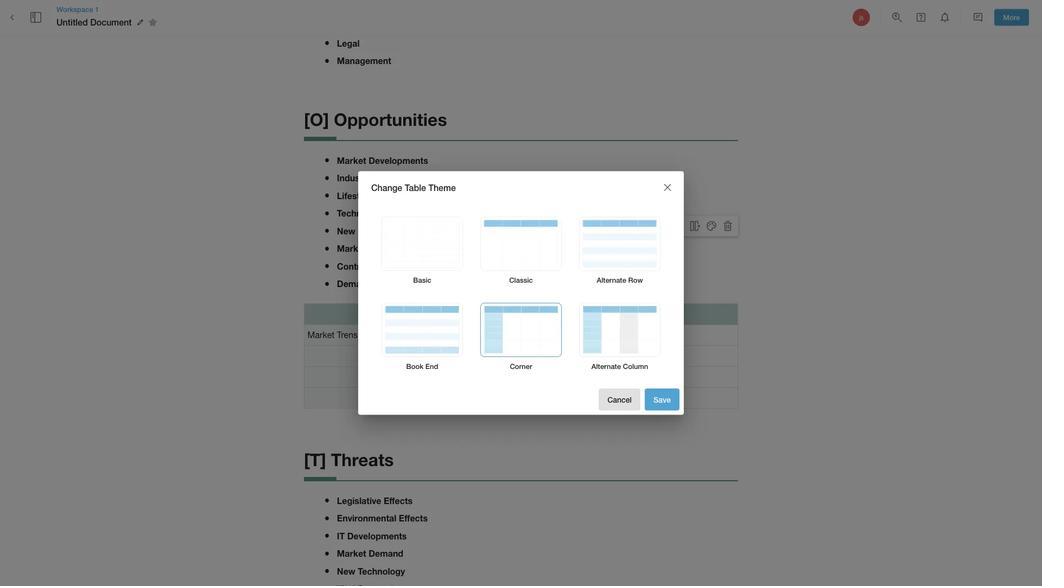 Task type: locate. For each thing, give the bounding box(es) containing it.
opportunities
[[334, 109, 447, 130]]

[o] opportunities
[[304, 109, 447, 130]]

1 vertical spatial alternate
[[592, 362, 621, 370]]

effects down legislative effects
[[399, 514, 428, 524]]

1 vertical spatial new
[[337, 567, 356, 577]]

row
[[628, 276, 643, 285]]

workspace 1
[[56, 5, 99, 13]]

developments up "change"
[[369, 156, 428, 166]]

save button
[[645, 389, 680, 411]]

0 vertical spatial developments
[[369, 156, 428, 166]]

market
[[337, 156, 366, 166], [337, 244, 366, 254], [308, 330, 335, 340], [337, 549, 366, 559]]

alternate column
[[592, 362, 648, 370]]

market down 'it' at the left bottom
[[337, 549, 366, 559]]

new
[[337, 226, 356, 236], [337, 567, 356, 577]]

untitled
[[56, 17, 88, 27]]

market for market demand
[[337, 549, 366, 559]]

0 vertical spatial effects
[[384, 496, 413, 506]]

alternate for alternate column
[[592, 362, 621, 370]]

new left markets
[[337, 226, 356, 236]]

change table theme dialog
[[358, 171, 684, 415]]

technology up new markets
[[337, 208, 384, 219]]

trends for lifestyle trends
[[374, 191, 402, 201]]

more button
[[995, 9, 1029, 26]]

trends down the &
[[374, 279, 402, 289]]

2 new from the top
[[337, 567, 356, 577]]

partners
[[389, 261, 424, 272]]

untitled document
[[56, 17, 132, 27]]

it developments
[[337, 531, 407, 542]]

trends down the market developments
[[373, 173, 401, 183]]

technology innovation
[[337, 208, 430, 219]]

market left trens
[[308, 330, 335, 340]]

0 vertical spatial new
[[337, 226, 356, 236]]

legislative
[[337, 496, 381, 506]]

cancel button
[[599, 389, 641, 411]]

0 vertical spatial technology
[[337, 208, 384, 219]]

technology
[[337, 208, 384, 219], [358, 567, 405, 577]]

legislative effects
[[337, 496, 413, 506]]

0 vertical spatial alternate
[[597, 276, 627, 285]]

trens
[[337, 330, 358, 340]]

market up contracts
[[337, 244, 366, 254]]

effects up environmental effects
[[384, 496, 413, 506]]

trends for industry trends
[[373, 173, 401, 183]]

1 vertical spatial developments
[[347, 531, 407, 542]]

[o]
[[304, 109, 329, 130]]

alternate
[[597, 276, 627, 285], [592, 362, 621, 370]]

industry trends
[[337, 173, 401, 183]]

developments down environmental effects
[[347, 531, 407, 542]]

1 new from the top
[[337, 226, 356, 236]]

contracts
[[337, 261, 378, 272]]

1 vertical spatial effects
[[399, 514, 428, 524]]

workspace 1 link
[[56, 4, 161, 14]]

market developments
[[337, 156, 428, 166]]

document
[[90, 17, 132, 27]]

1 vertical spatial trends
[[374, 191, 402, 201]]

workspace
[[56, 5, 93, 13]]

developments
[[369, 156, 428, 166], [347, 531, 407, 542]]

environmental
[[337, 514, 397, 524]]

effects
[[384, 496, 413, 506], [399, 514, 428, 524]]

demand down contracts
[[337, 279, 372, 289]]

new down market demand
[[337, 567, 356, 577]]

favorite image
[[146, 16, 159, 29]]

trends
[[373, 173, 401, 183], [374, 191, 402, 201], [374, 279, 402, 289]]

2 vertical spatial trends
[[374, 279, 402, 289]]

markets
[[358, 226, 392, 236]]

basic
[[413, 276, 432, 285]]

save
[[654, 395, 671, 404]]

alternate left column
[[592, 362, 621, 370]]

market for market response to tactics
[[337, 244, 366, 254]]

corner
[[510, 362, 532, 370]]

alternate for alternate row
[[597, 276, 627, 285]]

to
[[413, 244, 421, 254]]

alternate left row
[[597, 276, 627, 285]]

0 vertical spatial trends
[[373, 173, 401, 183]]

technology down market demand
[[358, 567, 405, 577]]

legal
[[337, 38, 360, 49]]

demand down it developments
[[369, 549, 404, 559]]

new technology
[[337, 567, 405, 577]]

0 vertical spatial demand
[[337, 279, 372, 289]]

developments for market developments
[[369, 156, 428, 166]]

trends up the technology innovation
[[374, 191, 402, 201]]

market up industry
[[337, 156, 366, 166]]

1 vertical spatial demand
[[369, 549, 404, 559]]

demand
[[337, 279, 372, 289], [369, 549, 404, 559]]



Task type: describe. For each thing, give the bounding box(es) containing it.
table
[[405, 182, 426, 193]]

response
[[369, 244, 410, 254]]

new for new technology
[[337, 567, 356, 577]]

change
[[371, 182, 402, 193]]

[t]
[[304, 449, 326, 470]]

developments for it developments
[[347, 531, 407, 542]]

it
[[337, 531, 345, 542]]

industry
[[337, 173, 371, 183]]

management
[[337, 56, 391, 66]]

contracts & partners
[[337, 261, 424, 272]]

tactics
[[423, 244, 453, 254]]

new for new markets
[[337, 226, 356, 236]]

market response to tactics
[[337, 244, 453, 254]]

trends for demand trends
[[374, 279, 402, 289]]

market demand
[[337, 549, 404, 559]]

lifestyle
[[337, 191, 372, 201]]

market trens
[[308, 330, 358, 340]]

effects for legislative effects
[[384, 496, 413, 506]]

cancel
[[608, 395, 632, 404]]

demand trends
[[337, 279, 402, 289]]

market for market developments
[[337, 156, 366, 166]]

book
[[406, 362, 424, 370]]

effects for environmental effects
[[399, 514, 428, 524]]

js
[[859, 14, 864, 21]]

1
[[95, 5, 99, 13]]

innovation
[[387, 208, 430, 219]]

column
[[623, 362, 648, 370]]

change table theme
[[371, 182, 456, 193]]

theme
[[429, 182, 456, 193]]

threats
[[331, 449, 394, 470]]

&
[[381, 261, 386, 272]]

js button
[[851, 7, 872, 28]]

book end
[[406, 362, 438, 370]]

more
[[1004, 13, 1020, 22]]

[t] threats
[[304, 449, 394, 470]]

alternate row
[[597, 276, 643, 285]]

new markets
[[337, 226, 392, 236]]

environmental effects
[[337, 514, 428, 524]]

lifestyle trends
[[337, 191, 402, 201]]

market for market trens
[[308, 330, 335, 340]]

1 vertical spatial technology
[[358, 567, 405, 577]]

classic
[[509, 276, 533, 285]]

end
[[426, 362, 438, 370]]



Task type: vqa. For each thing, say whether or not it's contained in the screenshot.
the rightmost the js
no



